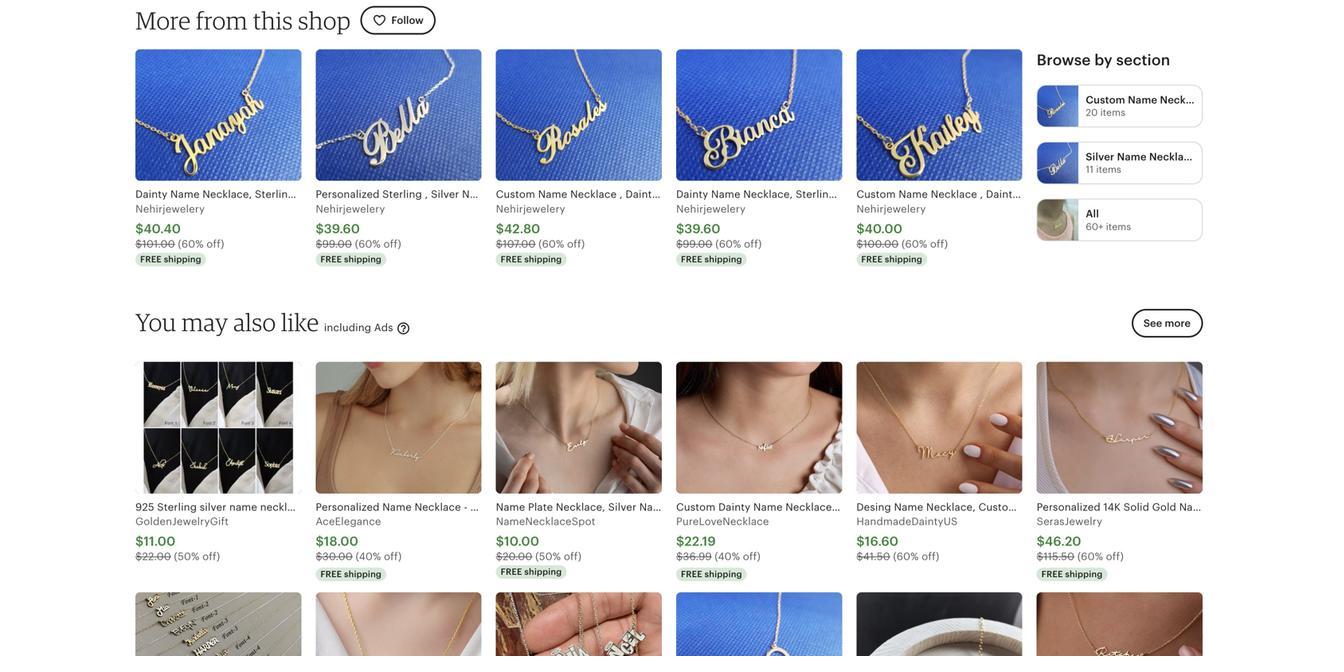 Task type: vqa. For each thing, say whether or not it's contained in the screenshot.
Soy Candle - Diet Coke Can Soy Candle With Cola Scent - Diet Coca Cola Hand Poured Soda Pop Can Candle image 716Candleco
no



Task type: describe. For each thing, give the bounding box(es) containing it.
off) inside nehirjewelery $ 40.00 $ 100.00 (60% off) free shipping
[[930, 238, 948, 250]]

shipping for 39.60 "dainty name necklace, sterling silver name necklace, personalized name necklace, valentine's day gift, gift for her, custom name necklace" image
[[705, 254, 742, 264]]

like
[[281, 307, 319, 337]]

free for name plate necklace, silver name necklace, name necklace, personalized name necklace, custom name necklace, gold name necklace, custom gifts image
[[501, 567, 522, 577]]

free inside nehirjewelery $ 42.80 $ 107.00 (60% off) free shipping
[[501, 254, 522, 264]]

custom name necklace , dainty name necklace , personalized jewelry , personalized name necklace , silver name necklace , name necklace gold image for 40.00
[[857, 49, 1023, 181]]

serasjewelry $ 46.20 $ 115.50 (60% off) free shipping
[[1037, 516, 1124, 579]]

free for custom dainty name necklace, minimalist necklace, perosonalized name necklace, script font necklace in sterling silver, christmas gift image at right
[[681, 569, 703, 579]]

nehirjewelery for "dainty name necklace, sterling silver name necklace, personalized name necklace, valentine's day gift, gift for her, custom name necklace" image for 40.40
[[135, 203, 205, 215]]

including
[[324, 322, 371, 334]]

10.00
[[504, 535, 539, 549]]

shipping for the personalized 14k solid gold name necklace, personalized gifts , custom name necklace, necklace for woman, christmas jewelry, gift for her. image
[[1065, 569, 1103, 579]]

all
[[1086, 208, 1099, 220]]

40.40
[[144, 222, 181, 236]]

ads
[[374, 322, 393, 334]]

free inside nehirjewelery $ 40.00 $ 100.00 (60% off) free shipping
[[861, 254, 883, 264]]

nehirjewelery $ 40.40 $ 101.00 (60% off) free shipping
[[135, 203, 224, 264]]

1 horizontal spatial custom name necklace , dainty name necklace , personalized jewelry , personalized name necklace , silver name necklace , name necklace gold image
[[676, 593, 842, 656]]

from
[[196, 6, 248, 35]]

serasjewelry
[[1037, 516, 1103, 528]]

60+
[[1086, 221, 1104, 232]]

personalized 14k solid gold name necklace, personalized gifts , custom name necklace, necklace for woman, christmas jewelry, gift for her. image
[[1037, 362, 1203, 494]]

shipping inside nehirjewelery $ 40.00 $ 100.00 (60% off) free shipping
[[885, 254, 923, 264]]

goldenjewelrygift $ 11.00 $ 22.00 (50% off)
[[135, 516, 229, 563]]

name necklace, 14k gold name necklace, custom name necklace, christmas gift, personalized christmas jewelry, silver name necklace image
[[1037, 593, 1203, 656]]

nehirjewelery for personalized sterling , silver name necklace , gifts for her , silver custom , jewelry for women , gold name  necklace , name necklace image
[[316, 203, 385, 215]]

personalized name necklace,925 sterling silver name necklace,custom name necklace,personalized name jewelry,personalized gift,christmas gift image
[[496, 593, 662, 656]]

shipping for personalized sterling , silver name necklace , gifts for her , silver custom , jewelry for women , gold name  necklace , name necklace image
[[344, 254, 382, 264]]

115.50
[[1044, 551, 1075, 563]]

(40% for 18.00
[[356, 551, 381, 563]]

dainty name necklace, sterling silver name necklace, personalized name necklace, valentine's day gift, gift for her, custom name necklace image for 39.60
[[676, 49, 842, 181]]

18.00
[[324, 535, 359, 549]]

(60% inside nehirjewelery $ 42.80 $ 107.00 (60% off) free shipping
[[539, 238, 564, 250]]

namenecklacespot
[[496, 516, 596, 528]]

shipping for name plate necklace, silver name necklace, name necklace, personalized name necklace, custom name necklace, gold name necklace, custom gifts image
[[524, 567, 562, 577]]

free for 39.60 "dainty name necklace, sterling silver name necklace, personalized name necklace, valentine's day gift, gift for her, custom name necklace" image
[[681, 254, 703, 264]]

22.00
[[142, 551, 171, 563]]

(50% for 11.00
[[174, 551, 200, 563]]

follow button
[[360, 6, 436, 35]]

shop
[[298, 6, 351, 35]]

off) inside aceelegance $ 18.00 $ 30.00 (40% off) free shipping
[[384, 551, 402, 563]]

20
[[1086, 107, 1098, 118]]

purelovenecklace $ 22.19 $ 36.99 (40% off) free shipping
[[676, 516, 769, 579]]

goldenjewelrygift
[[135, 516, 229, 528]]

(60% inside nehirjewelery $ 40.40 $ 101.00 (60% off) free shipping
[[178, 238, 204, 250]]

necklace for custom name necklace
[[1160, 94, 1207, 106]]

desing name necklace, custom name necklace, name necklace, sterling silver name necklace, dainty name jewelry, christmas gift image
[[857, 362, 1023, 494]]

22.19
[[685, 535, 716, 549]]

1 99.00 from the left
[[322, 238, 352, 250]]

41.50
[[863, 551, 890, 563]]

name for silver
[[1117, 151, 1147, 163]]

see more
[[1144, 318, 1191, 330]]

off) inside purelovenecklace $ 22.19 $ 36.99 (40% off) free shipping
[[743, 551, 761, 563]]

free for personalized name necklace - custom engraved gold pendant - handcrafted jewelry - christmas gift, gifts for mom, gifts for her image
[[321, 569, 342, 579]]

custom name necklace 20 items
[[1086, 94, 1207, 118]]

see more link
[[1127, 309, 1203, 348]]

dainty personalized name necklace, custom name necklace, any name necklace, personalized gift, christmas gift, best friend gift image
[[316, 593, 482, 656]]

by
[[1095, 51, 1113, 68]]

2 99.00 from the left
[[683, 238, 713, 250]]

nehirjewelery for 40.00 custom name necklace , dainty name necklace , personalized jewelry , personalized name necklace , silver name necklace , name necklace gold image
[[857, 203, 926, 215]]

see more listings in the custom name necklace section image
[[1038, 86, 1079, 127]]

name necklace gold 18k, name necklace sterling silver, personalized family name necklace, mom name necklace, kids name jewelry, mom gifts image
[[135, 593, 301, 656]]

36.99
[[683, 551, 712, 563]]

more
[[135, 6, 191, 35]]

nehirjewelery for custom name necklace , dainty name necklace , personalized jewelry , personalized name necklace , silver name necklace , name necklace gold image associated with 42.80
[[496, 203, 566, 215]]

handmadedaintyus
[[857, 516, 958, 528]]

see more listings in the silver name necklace section image
[[1038, 143, 1079, 184]]

custom name necklace , dainty name necklace , personalized jewelry , personalized name necklace , silver name necklace , name necklace gold image for 42.80
[[496, 49, 662, 181]]

free for the personalized 14k solid gold name necklace, personalized gifts , custom name necklace, necklace for woman, christmas jewelry, gift for her. image
[[1042, 569, 1063, 579]]

custom dainty name necklace, minimalist necklace, perosonalized name necklace, script font necklace in sterling silver, christmas gift image
[[676, 362, 842, 494]]



Task type: locate. For each thing, give the bounding box(es) containing it.
name right the silver
[[1117, 151, 1147, 163]]

nehirjewelery $ 39.60 $ 99.00 (60% off) free shipping for 39.60 "dainty name necklace, sterling silver name necklace, personalized name necklace, valentine's day gift, gift for her, custom name necklace" image
[[676, 203, 762, 264]]

107.00
[[503, 238, 536, 250]]

items right 60+
[[1106, 221, 1131, 232]]

1 vertical spatial name
[[1117, 151, 1147, 163]]

16.60
[[865, 535, 899, 549]]

(60%
[[178, 238, 204, 250], [355, 238, 381, 250], [539, 238, 564, 250], [716, 238, 741, 250], [902, 238, 928, 250], [893, 551, 919, 563], [1078, 551, 1103, 563]]

(50% down the 10.00
[[535, 551, 561, 563]]

free inside aceelegance $ 18.00 $ 30.00 (40% off) free shipping
[[321, 569, 342, 579]]

see more listings in the all section image
[[1038, 200, 1079, 241]]

name inside the silver name necklace 11 items
[[1117, 151, 1147, 163]]

1 horizontal spatial 99.00
[[683, 238, 713, 250]]

shipping inside the namenecklacespot $ 10.00 $ 20.00 (50% off) free shipping
[[524, 567, 562, 577]]

shipping inside nehirjewelery $ 42.80 $ 107.00 (60% off) free shipping
[[524, 254, 562, 264]]

free for "dainty name necklace, sterling silver name necklace, personalized name necklace, valentine's day gift, gift for her, custom name necklace" image for 40.40
[[140, 254, 162, 264]]

all 60+ items
[[1086, 208, 1131, 232]]

nehirjewelery $ 40.00 $ 100.00 (60% off) free shipping
[[857, 203, 948, 264]]

(50% for 10.00
[[535, 551, 561, 563]]

see more button
[[1132, 309, 1203, 338]]

1 horizontal spatial (40%
[[715, 551, 740, 563]]

necklace down section
[[1160, 94, 1207, 106]]

1 (40% from the left
[[356, 551, 381, 563]]

free
[[140, 254, 162, 264], [321, 254, 342, 264], [501, 254, 522, 264], [681, 254, 703, 264], [861, 254, 883, 264], [501, 567, 522, 577], [321, 569, 342, 579], [681, 569, 703, 579], [1042, 569, 1063, 579]]

0 horizontal spatial 99.00
[[322, 238, 352, 250]]

shipping inside purelovenecklace $ 22.19 $ 36.99 (40% off) free shipping
[[705, 569, 742, 579]]

items inside all 60+ items
[[1106, 221, 1131, 232]]

aceelegance
[[316, 516, 381, 528]]

1 39.60 from the left
[[324, 222, 360, 236]]

necklace for silver name necklace
[[1149, 151, 1196, 163]]

$
[[135, 222, 144, 236], [316, 222, 324, 236], [496, 222, 504, 236], [676, 222, 685, 236], [857, 222, 865, 236], [135, 238, 142, 250], [316, 238, 322, 250], [496, 238, 503, 250], [676, 238, 683, 250], [857, 238, 863, 250], [135, 535, 144, 549], [316, 535, 324, 549], [496, 535, 504, 549], [676, 535, 685, 549], [857, 535, 865, 549], [1037, 535, 1045, 549], [135, 551, 142, 563], [316, 551, 322, 563], [496, 551, 503, 563], [676, 551, 683, 563], [857, 551, 863, 563], [1037, 551, 1044, 563]]

name
[[1128, 94, 1158, 106], [1117, 151, 1147, 163]]

11.00
[[144, 535, 176, 549]]

(60% inside serasjewelry $ 46.20 $ 115.50 (60% off) free shipping
[[1078, 551, 1103, 563]]

0 horizontal spatial 39.60
[[324, 222, 360, 236]]

may
[[182, 307, 228, 337]]

shipping inside aceelegance $ 18.00 $ 30.00 (40% off) free shipping
[[344, 569, 382, 579]]

2 (40% from the left
[[715, 551, 740, 563]]

shipping inside serasjewelry $ 46.20 $ 115.50 (60% off) free shipping
[[1065, 569, 1103, 579]]

0 horizontal spatial custom name necklace , dainty name necklace , personalized jewelry , personalized name necklace , silver name necklace , name necklace gold image
[[496, 49, 662, 181]]

nehirjewelery $ 39.60 $ 99.00 (60% off) free shipping
[[316, 203, 401, 264], [676, 203, 762, 264]]

2 (50% from the left
[[535, 551, 561, 563]]

off) inside nehirjewelery $ 40.40 $ 101.00 (60% off) free shipping
[[207, 238, 224, 250]]

100.00
[[863, 238, 899, 250]]

browse by section
[[1037, 51, 1171, 68]]

(40% inside purelovenecklace $ 22.19 $ 36.99 (40% off) free shipping
[[715, 551, 740, 563]]

1 vertical spatial items
[[1096, 164, 1122, 175]]

custom
[[1086, 94, 1126, 106]]

(40%
[[356, 551, 381, 563], [715, 551, 740, 563]]

20.00
[[503, 551, 533, 563]]

shipping inside nehirjewelery $ 40.40 $ 101.00 (60% off) free shipping
[[164, 254, 201, 264]]

shipping
[[164, 254, 201, 264], [344, 254, 382, 264], [524, 254, 562, 264], [705, 254, 742, 264], [885, 254, 923, 264], [524, 567, 562, 577], [344, 569, 382, 579], [705, 569, 742, 579], [1065, 569, 1103, 579]]

section
[[1117, 51, 1171, 68]]

1 horizontal spatial nehirjewelery $ 39.60 $ 99.00 (60% off) free shipping
[[676, 203, 762, 264]]

free inside purelovenecklace $ 22.19 $ 36.99 (40% off) free shipping
[[681, 569, 703, 579]]

silver
[[1086, 151, 1115, 163]]

nehirjewelery inside nehirjewelery $ 42.80 $ 107.00 (60% off) free shipping
[[496, 203, 566, 215]]

handmadedaintyus $ 16.60 $ 41.50 (60% off)
[[857, 516, 958, 563]]

items down custom
[[1101, 107, 1126, 118]]

items for silver
[[1096, 164, 1122, 175]]

42.80
[[504, 222, 540, 236]]

free inside serasjewelry $ 46.20 $ 115.50 (60% off) free shipping
[[1042, 569, 1063, 579]]

1 horizontal spatial dainty name necklace, sterling silver name necklace, personalized name necklace, valentine's day gift, gift for her, custom name necklace image
[[676, 49, 842, 181]]

also
[[234, 307, 276, 337]]

name inside the custom name necklace 20 items
[[1128, 94, 1158, 106]]

2 horizontal spatial custom name necklace , dainty name necklace , personalized jewelry , personalized name necklace , silver name necklace , name necklace gold image
[[857, 49, 1023, 181]]

0 horizontal spatial nehirjewelery $ 39.60 $ 99.00 (60% off) free shipping
[[316, 203, 401, 264]]

0 vertical spatial name
[[1128, 94, 1158, 106]]

necklace inside the silver name necklace 11 items
[[1149, 151, 1196, 163]]

nehirjewelery inside nehirjewelery $ 40.40 $ 101.00 (60% off) free shipping
[[135, 203, 205, 215]]

necklace down the custom name necklace 20 items
[[1149, 151, 1196, 163]]

shipping for "dainty name necklace, sterling silver name necklace, personalized name necklace, valentine's day gift, gift for her, custom name necklace" image for 40.40
[[164, 254, 201, 264]]

99.00
[[322, 238, 352, 250], [683, 238, 713, 250]]

shipping for personalized name necklace - custom engraved gold pendant - handcrafted jewelry - christmas gift, gifts for mom, gifts for her image
[[344, 569, 382, 579]]

2 dainty name necklace, sterling silver name necklace, personalized name necklace, valentine's day gift, gift for her, custom name necklace image from the left
[[676, 49, 842, 181]]

3 nehirjewelery from the left
[[496, 203, 566, 215]]

items
[[1101, 107, 1126, 118], [1096, 164, 1122, 175], [1106, 221, 1131, 232]]

name for custom
[[1128, 94, 1158, 106]]

(40% right 36.99
[[715, 551, 740, 563]]

1 dainty name necklace, sterling silver name necklace, personalized name necklace, valentine's day gift, gift for her, custom name necklace image from the left
[[135, 49, 301, 181]]

custom name necklace , dainty name necklace , personalized jewelry , personalized name necklace , silver name necklace , name necklace gold image
[[496, 49, 662, 181], [857, 49, 1023, 181], [676, 593, 842, 656]]

nehirjewelery $ 39.60 $ 99.00 (60% off) free shipping for personalized sterling , silver name necklace , gifts for her , silver custom , jewelry for women , gold name  necklace , name necklace image
[[316, 203, 401, 264]]

silver name necklace 11 items
[[1086, 151, 1196, 175]]

0 horizontal spatial (40%
[[356, 551, 381, 563]]

off) inside goldenjewelrygift $ 11.00 $ 22.00 (50% off)
[[202, 551, 220, 563]]

(50%
[[174, 551, 200, 563], [535, 551, 561, 563]]

name right custom
[[1128, 94, 1158, 106]]

4 nehirjewelery from the left
[[676, 203, 746, 215]]

1 nehirjewelery from the left
[[135, 203, 205, 215]]

2 nehirjewelery from the left
[[316, 203, 385, 215]]

0 vertical spatial necklace
[[1160, 94, 1207, 106]]

items down the silver
[[1096, 164, 1122, 175]]

2 nehirjewelery $ 39.60 $ 99.00 (60% off) free shipping from the left
[[676, 203, 762, 264]]

101.00
[[142, 238, 175, 250]]

(40% inside aceelegance $ 18.00 $ 30.00 (40% off) free shipping
[[356, 551, 381, 563]]

(50% inside goldenjewelrygift $ 11.00 $ 22.00 (50% off)
[[174, 551, 200, 563]]

1 horizontal spatial 39.60
[[685, 222, 721, 236]]

dainty name necklace, sterling silver name necklace, personalized name necklace, valentine's day gift, gift for her, custom name necklace image
[[135, 49, 301, 181], [676, 49, 842, 181]]

1 vertical spatial necklace
[[1149, 151, 1196, 163]]

(60% inside the handmadedaintyus $ 16.60 $ 41.50 (60% off)
[[893, 551, 919, 563]]

39.60 for 39.60 "dainty name necklace, sterling silver name necklace, personalized name necklace, valentine's day gift, gift for her, custom name necklace" image
[[685, 222, 721, 236]]

namenecklacespot $ 10.00 $ 20.00 (50% off) free shipping
[[496, 516, 596, 577]]

name plate necklace, silver name necklace, name necklace, personalized name necklace, custom name necklace, gold name necklace, custom gifts image
[[496, 362, 662, 494]]

1 nehirjewelery $ 39.60 $ 99.00 (60% off) free shipping from the left
[[316, 203, 401, 264]]

free for personalized sterling , silver name necklace , gifts for her , silver custom , jewelry for women , gold name  necklace , name necklace image
[[321, 254, 342, 264]]

free inside the namenecklacespot $ 10.00 $ 20.00 (50% off) free shipping
[[501, 567, 522, 577]]

personalized name necklace - custom engraved gold pendant - handcrafted jewelry - christmas gift, gifts for mom, gifts for her image
[[316, 362, 482, 494]]

40.00
[[865, 222, 903, 236]]

shipping for custom dainty name necklace, minimalist necklace, perosonalized name necklace, script font necklace in sterling silver, christmas gift image at right
[[705, 569, 742, 579]]

off) inside the handmadedaintyus $ 16.60 $ 41.50 (60% off)
[[922, 551, 940, 563]]

necklace
[[1160, 94, 1207, 106], [1149, 151, 1196, 163]]

items inside the silver name necklace 11 items
[[1096, 164, 1122, 175]]

2 39.60 from the left
[[685, 222, 721, 236]]

39.60 for personalized sterling , silver name necklace , gifts for her , silver custom , jewelry for women , gold name  necklace , name necklace image
[[324, 222, 360, 236]]

follow
[[391, 14, 424, 26]]

more
[[1165, 318, 1191, 330]]

off) inside nehirjewelery $ 42.80 $ 107.00 (60% off) free shipping
[[567, 238, 585, 250]]

(60% inside nehirjewelery $ 40.00 $ 100.00 (60% off) free shipping
[[902, 238, 928, 250]]

off) inside serasjewelry $ 46.20 $ 115.50 (60% off) free shipping
[[1106, 551, 1124, 563]]

925 sterling silver name necklace, personalized name necklace, personalized jewelry, name necklace, personalized gift, christmas gift image
[[135, 362, 301, 494]]

(40% for 22.19
[[715, 551, 740, 563]]

dainty name necklace, sterling silver name necklace, personalized name necklace, valentine's day gift, gift for her, custom name necklace image for 40.40
[[135, 49, 301, 181]]

30.00
[[322, 551, 353, 563]]

more from this shop
[[135, 6, 351, 35]]

gift for her- name necklace - personalized name necklace - custom name or word necklace- silver or gold necklace - personalized gift image
[[857, 593, 1023, 656]]

(50% inside the namenecklacespot $ 10.00 $ 20.00 (50% off) free shipping
[[535, 551, 561, 563]]

5 nehirjewelery from the left
[[857, 203, 926, 215]]

this
[[253, 6, 293, 35]]

nehirjewelery for 39.60 "dainty name necklace, sterling silver name necklace, personalized name necklace, valentine's day gift, gift for her, custom name necklace" image
[[676, 203, 746, 215]]

items inside the custom name necklace 20 items
[[1101, 107, 1126, 118]]

free inside nehirjewelery $ 40.40 $ 101.00 (60% off) free shipping
[[140, 254, 162, 264]]

nehirjewelery inside nehirjewelery $ 40.00 $ 100.00 (60% off) free shipping
[[857, 203, 926, 215]]

items for custom
[[1101, 107, 1126, 118]]

0 horizontal spatial dainty name necklace, sterling silver name necklace, personalized name necklace, valentine's day gift, gift for her, custom name necklace image
[[135, 49, 301, 181]]

(40% right 30.00
[[356, 551, 381, 563]]

purelovenecklace
[[676, 516, 769, 528]]

browse
[[1037, 51, 1091, 68]]

nehirjewelery
[[135, 203, 205, 215], [316, 203, 385, 215], [496, 203, 566, 215], [676, 203, 746, 215], [857, 203, 926, 215]]

off) inside the namenecklacespot $ 10.00 $ 20.00 (50% off) free shipping
[[564, 551, 582, 563]]

off)
[[207, 238, 224, 250], [384, 238, 401, 250], [567, 238, 585, 250], [744, 238, 762, 250], [930, 238, 948, 250], [202, 551, 220, 563], [384, 551, 402, 563], [564, 551, 582, 563], [743, 551, 761, 563], [922, 551, 940, 563], [1106, 551, 1124, 563]]

11
[[1086, 164, 1094, 175]]

personalized sterling , silver name necklace , gifts for her , silver custom , jewelry for women , gold name  necklace , name necklace image
[[316, 49, 482, 181]]

1 horizontal spatial (50%
[[535, 551, 561, 563]]

39.60
[[324, 222, 360, 236], [685, 222, 721, 236]]

46.20
[[1045, 535, 1082, 549]]

you may also like including ads
[[135, 307, 396, 337]]

0 vertical spatial items
[[1101, 107, 1126, 118]]

you
[[135, 307, 177, 337]]

necklace inside the custom name necklace 20 items
[[1160, 94, 1207, 106]]

aceelegance $ 18.00 $ 30.00 (40% off) free shipping
[[316, 516, 402, 579]]

see
[[1144, 318, 1163, 330]]

2 vertical spatial items
[[1106, 221, 1131, 232]]

(50% right 22.00 on the bottom left of page
[[174, 551, 200, 563]]

1 (50% from the left
[[174, 551, 200, 563]]

nehirjewelery $ 42.80 $ 107.00 (60% off) free shipping
[[496, 203, 585, 264]]

0 horizontal spatial (50%
[[174, 551, 200, 563]]



